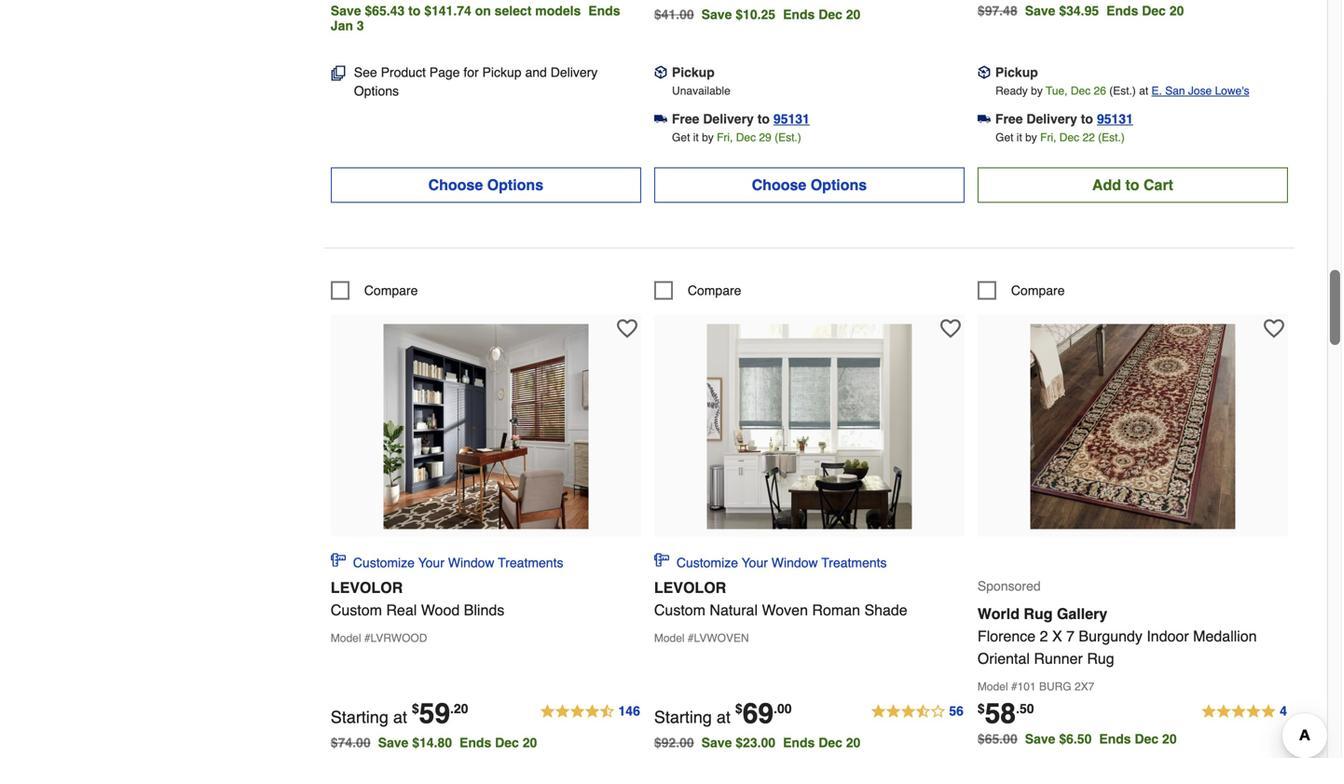 Task type: describe. For each thing, give the bounding box(es) containing it.
get it by fri, dec 29 (est.)
[[672, 131, 802, 144]]

4 button
[[1201, 701, 1289, 723]]

add
[[1093, 176, 1122, 193]]

medallion
[[1194, 627, 1258, 645]]

$97.48 save $34.95 ends dec 20
[[978, 3, 1185, 18]]

get it by fri, dec 22 (est.)
[[996, 131, 1125, 144]]

customize your window treatments for levolor custom natural woven roman shade image at right
[[677, 555, 887, 570]]

59
[[419, 697, 450, 730]]

22
[[1083, 131, 1096, 144]]

146
[[619, 703, 641, 718]]

$14.80
[[412, 735, 452, 750]]

customize your window treatments link for levolor custom real wood blinds image
[[331, 552, 564, 572]]

# for natural
[[688, 632, 694, 645]]

savings save $10.25 element
[[702, 7, 869, 22]]

compare for 5004860285 element
[[688, 283, 742, 298]]

levolor custom natural woven roman shade image
[[707, 324, 912, 529]]

savings save $65.43 to $141.74 on select models element
[[331, 3, 641, 33]]

2 horizontal spatial model
[[978, 680, 1009, 693]]

get for get it by fri, dec 29 (est.)
[[672, 131, 690, 144]]

lvwoven
[[694, 632, 749, 645]]

69
[[743, 697, 774, 730]]

delivery inside see product page for pickup and delivery options
[[551, 65, 598, 80]]

model # lvrwood
[[331, 632, 427, 645]]

56 button
[[870, 701, 965, 723]]

ends dec 20 element for .50
[[1100, 731, 1185, 746]]

choose options for second "choose options" 'link'
[[752, 176, 867, 193]]

ends for $97.48 save $34.95 ends dec 20
[[1107, 3, 1139, 18]]

4
[[1281, 703, 1288, 718]]

compare for 1001152452 "element" at the top right of the page
[[1012, 283, 1065, 298]]

dec for $92.00 save $23.00 ends dec 20
[[819, 735, 843, 750]]

see
[[354, 65, 377, 80]]

95131 for get it by fri, dec 22 (est.)
[[1098, 111, 1134, 126]]

levolor custom real wood blinds image
[[384, 324, 589, 529]]

ends inside the ends jan 3
[[589, 3, 621, 18]]

real
[[386, 601, 417, 619]]

add to cart button
[[978, 167, 1289, 203]]

at for 59
[[393, 708, 407, 727]]

jose
[[1189, 84, 1213, 97]]

2 choose options link from the left
[[655, 167, 965, 203]]

5004860139 element
[[331, 281, 418, 300]]

roman
[[813, 601, 861, 619]]

ends for $74.00 save $14.80 ends dec 20
[[460, 735, 492, 750]]

pickup image
[[655, 66, 668, 79]]

e.
[[1152, 84, 1163, 97]]

your for levolor custom natural woven roman shade image at right
[[742, 555, 768, 570]]

shade
[[865, 601, 908, 619]]

burgundy
[[1079, 627, 1143, 645]]

models
[[536, 3, 581, 18]]

4.5 stars image
[[539, 701, 641, 723]]

compare for the 5004860139 element
[[364, 283, 418, 298]]

blinds
[[464, 601, 505, 619]]

model # lvwoven
[[655, 632, 749, 645]]

save $65.43 to $141.74 on select models
[[331, 3, 581, 18]]

$74.00
[[331, 735, 371, 750]]

and
[[525, 65, 547, 80]]

model for custom natural woven roman shade
[[655, 632, 685, 645]]

1 choose from the left
[[429, 176, 483, 193]]

.20
[[450, 701, 469, 716]]

natural
[[710, 601, 758, 619]]

starting for 59
[[331, 708, 389, 727]]

actual price $59.20 element
[[331, 697, 469, 730]]

heart outline image
[[1264, 318, 1285, 339]]

product
[[381, 65, 426, 80]]

woven
[[762, 601, 809, 619]]

(est.) right 26
[[1110, 84, 1137, 97]]

savings save $23.00 element
[[702, 735, 869, 750]]

ends dec 20 element right the $10.25
[[783, 7, 869, 22]]

26
[[1094, 84, 1107, 97]]

2 horizontal spatial #
[[1012, 680, 1018, 693]]

at for 69
[[717, 708, 731, 727]]

was price $65.00 element
[[978, 727, 1026, 746]]

by left tue,
[[1032, 84, 1043, 97]]

pickup image
[[978, 66, 991, 79]]

tue,
[[1046, 84, 1068, 97]]

2 horizontal spatial options
[[811, 176, 867, 193]]

customize your window treatments for levolor custom real wood blinds image
[[353, 555, 564, 570]]

$10.25
[[736, 7, 776, 22]]

florence
[[978, 627, 1036, 645]]

0 vertical spatial rug
[[1024, 605, 1053, 622]]

$65.43
[[365, 3, 405, 18]]

$6.50
[[1060, 731, 1092, 746]]

was price $74.00 element
[[331, 730, 378, 750]]

choose options for first "choose options" 'link'
[[429, 176, 544, 193]]

world
[[978, 605, 1020, 622]]

on
[[475, 3, 491, 18]]

free for get it by fri, dec 22 (est.)
[[996, 111, 1023, 126]]

1 choose options link from the left
[[331, 167, 641, 203]]

$65.00 save $6.50 ends dec 20
[[978, 731, 1177, 746]]

dec for $97.48 save $34.95 ends dec 20
[[1143, 3, 1167, 18]]

actual price $58.50 element
[[978, 697, 1035, 730]]

sponsored
[[978, 578, 1041, 593]]

to up 22
[[1082, 111, 1094, 126]]

$41.00
[[655, 7, 694, 22]]

dec for get it by fri, dec 22 (est.)
[[1060, 131, 1080, 144]]

gallery
[[1057, 605, 1108, 622]]

$23.00
[[736, 735, 776, 750]]

model # 101 burg 2x7
[[978, 680, 1095, 693]]

56
[[950, 703, 964, 718]]

2 choose from the left
[[752, 176, 807, 193]]

29
[[759, 131, 772, 144]]

ends jan 3
[[331, 3, 621, 33]]

your for levolor custom real wood blinds image
[[418, 555, 445, 570]]

$34.95
[[1060, 3, 1100, 18]]

oriental
[[978, 650, 1030, 667]]

146 button
[[539, 701, 641, 723]]

2 heart outline image from the left
[[941, 318, 961, 339]]

lowe's
[[1216, 84, 1250, 97]]

pickup for get it by fri, dec 22 (est.)
[[996, 65, 1039, 80]]

$ for 69
[[736, 701, 743, 716]]

add to cart
[[1093, 176, 1174, 193]]

to inside button
[[1126, 176, 1140, 193]]

$ for 59
[[412, 701, 419, 716]]

customize your window treatments link for levolor custom natural woven roman shade image at right
[[655, 552, 887, 572]]

$74.00 save $14.80 ends dec 20
[[331, 735, 537, 750]]

ends dec 20 element for 69
[[783, 735, 869, 750]]

dec left 26
[[1071, 84, 1091, 97]]

# for real
[[364, 632, 371, 645]]

jan
[[331, 18, 353, 33]]

it for fri, dec 22
[[1017, 131, 1023, 144]]

world rug gallery florence 2 x 7 burgundy indoor medallion oriental runner rug
[[978, 605, 1258, 667]]

dec for get it by fri, dec 29 (est.)
[[736, 131, 756, 144]]

ends for $41.00 save $10.25 ends dec 20
[[783, 7, 815, 22]]

lvrwood
[[371, 632, 427, 645]]

was price $92.00 element
[[655, 730, 702, 750]]

$92.00 save $23.00 ends dec 20
[[655, 735, 861, 750]]

runner
[[1035, 650, 1084, 667]]



Task type: vqa. For each thing, say whether or not it's contained in the screenshot.
Unavailable
yes



Task type: locate. For each thing, give the bounding box(es) containing it.
window for levolor custom natural woven roman shade image at right
[[772, 555, 818, 570]]

dec left the 29
[[736, 131, 756, 144]]

pickup right the for
[[483, 65, 522, 80]]

ends jan 3 element
[[331, 3, 621, 33]]

0 horizontal spatial $
[[412, 701, 419, 716]]

2x7
[[1075, 680, 1095, 693]]

custom inside "levolor custom natural woven roman shade"
[[655, 601, 706, 619]]

# down levolor custom real wood blinds
[[364, 632, 371, 645]]

1 horizontal spatial 95131 button
[[1098, 109, 1134, 128]]

save
[[331, 3, 361, 18], [1026, 3, 1056, 18], [702, 7, 732, 22], [1026, 731, 1056, 746], [378, 735, 409, 750], [702, 735, 732, 750]]

free down "unavailable"
[[672, 111, 700, 126]]

san
[[1166, 84, 1186, 97]]

# up starting at $ 69 .00
[[688, 632, 694, 645]]

it for fri, dec 29
[[694, 131, 699, 144]]

$141.74
[[425, 3, 472, 18]]

free
[[672, 111, 700, 126], [996, 111, 1023, 126]]

save left $34.95
[[1026, 3, 1056, 18]]

save left the $10.25
[[702, 7, 732, 22]]

options
[[354, 83, 399, 98], [487, 176, 544, 193], [811, 176, 867, 193]]

truck filled image down pickup icon
[[655, 112, 668, 125]]

1 it from the left
[[694, 131, 699, 144]]

choose options link
[[331, 167, 641, 203], [655, 167, 965, 203]]

save for $41.00 save $10.25 ends dec 20
[[702, 7, 732, 22]]

levolor inside "levolor custom natural woven roman shade"
[[655, 579, 727, 596]]

2 free from the left
[[996, 111, 1023, 126]]

dec for $65.00 save $6.50 ends dec 20
[[1135, 731, 1159, 746]]

20
[[1170, 3, 1185, 18], [847, 7, 861, 22], [1163, 731, 1177, 746], [523, 735, 537, 750], [847, 735, 861, 750]]

for
[[464, 65, 479, 80]]

ends right the $10.25
[[783, 7, 815, 22]]

2 compare from the left
[[688, 283, 742, 298]]

1 horizontal spatial 95131
[[1098, 111, 1134, 126]]

1 vertical spatial rug
[[1088, 650, 1115, 667]]

ends dec 20 element for 59
[[460, 735, 545, 750]]

1 free delivery to 95131 from the left
[[672, 111, 810, 126]]

it
[[694, 131, 699, 144], [1017, 131, 1023, 144]]

101
[[1018, 680, 1037, 693]]

0 horizontal spatial customize
[[353, 555, 415, 570]]

1 horizontal spatial window
[[772, 555, 818, 570]]

1 95131 button from the left
[[774, 109, 810, 128]]

select
[[495, 3, 532, 18]]

pickup up the ready
[[996, 65, 1039, 80]]

customize your window treatments
[[353, 555, 564, 570], [677, 555, 887, 570]]

1 horizontal spatial at
[[717, 708, 731, 727]]

get for get it by fri, dec 22 (est.)
[[996, 131, 1014, 144]]

delivery for get it by fri, dec 29 (est.)
[[703, 111, 754, 126]]

2 free delivery to 95131 from the left
[[996, 111, 1134, 126]]

1 customize your window treatments from the left
[[353, 555, 564, 570]]

treatments
[[498, 555, 564, 570], [822, 555, 887, 570]]

ends dec 20 element right $34.95
[[1107, 3, 1192, 18]]

dec right $34.95
[[1143, 3, 1167, 18]]

2 horizontal spatial compare
[[1012, 283, 1065, 298]]

see product page for pickup and delivery options
[[354, 65, 598, 98]]

fri, for fri, dec 29
[[717, 131, 733, 144]]

1 customize from the left
[[353, 555, 415, 570]]

save down actual price $59.20 element
[[378, 735, 409, 750]]

2 horizontal spatial $
[[978, 701, 985, 716]]

0 horizontal spatial delivery
[[551, 65, 598, 80]]

0 horizontal spatial free
[[672, 111, 700, 126]]

pickup for get it by fri, dec 29 (est.)
[[672, 65, 715, 80]]

1 horizontal spatial custom
[[655, 601, 706, 619]]

starting for 69
[[655, 708, 712, 727]]

save for $74.00 save $14.80 ends dec 20
[[378, 735, 409, 750]]

$ inside starting at $ 59 .20
[[412, 701, 419, 716]]

by for get it by fri, dec 29 (est.)
[[702, 131, 714, 144]]

ends right $6.50
[[1100, 731, 1132, 746]]

2 window from the left
[[772, 555, 818, 570]]

fri, left 22
[[1041, 131, 1057, 144]]

95131 button for get it by fri, dec 29 (est.)
[[774, 109, 810, 128]]

2 $ from the left
[[736, 701, 743, 716]]

truck filled image for get it by fri, dec 22 (est.)
[[978, 112, 991, 125]]

levolor up natural
[[655, 579, 727, 596]]

1 starting from the left
[[331, 708, 389, 727]]

choose
[[429, 176, 483, 193], [752, 176, 807, 193]]

was price $41.00 element
[[655, 2, 702, 22]]

0 horizontal spatial choose options link
[[331, 167, 641, 203]]

0 horizontal spatial starting
[[331, 708, 389, 727]]

your
[[418, 555, 445, 570], [742, 555, 768, 570]]

starting at $ 69 .00
[[655, 697, 792, 730]]

ends right $34.95
[[1107, 3, 1139, 18]]

treatments for levolor custom real wood blinds image
[[498, 555, 564, 570]]

dec right the $10.25
[[819, 7, 843, 22]]

0 horizontal spatial at
[[393, 708, 407, 727]]

compare inside the 5004860139 element
[[364, 283, 418, 298]]

custom for custom real wood blinds
[[331, 601, 382, 619]]

window
[[448, 555, 495, 570], [772, 555, 818, 570]]

1 horizontal spatial choose options
[[752, 176, 867, 193]]

savings save $14.80 element
[[378, 735, 545, 750]]

compare
[[364, 283, 418, 298], [688, 283, 742, 298], [1012, 283, 1065, 298]]

customize your window treatments link up levolor custom real wood blinds
[[331, 552, 564, 572]]

at left 69
[[717, 708, 731, 727]]

delivery up get it by fri, dec 22 (est.)
[[1027, 111, 1078, 126]]

at inside starting at $ 69 .00
[[717, 708, 731, 727]]

1 horizontal spatial get
[[996, 131, 1014, 144]]

$ up "$14.80"
[[412, 701, 419, 716]]

starting up "was price $92.00" element
[[655, 708, 712, 727]]

3.5 stars image
[[870, 701, 965, 723]]

customize up levolor custom real wood blinds
[[353, 555, 415, 570]]

1 horizontal spatial customize your window treatments link
[[655, 552, 887, 572]]

by for get it by fri, dec 22 (est.)
[[1026, 131, 1038, 144]]

2 95131 button from the left
[[1098, 109, 1134, 128]]

0 horizontal spatial levolor
[[331, 579, 403, 596]]

$65.00
[[978, 731, 1018, 746]]

1 compare from the left
[[364, 283, 418, 298]]

2 horizontal spatial pickup
[[996, 65, 1039, 80]]

treatments up roman
[[822, 555, 887, 570]]

save down .50
[[1026, 731, 1056, 746]]

truck filled image
[[655, 112, 668, 125], [978, 112, 991, 125]]

2 levolor from the left
[[655, 579, 727, 596]]

#
[[364, 632, 371, 645], [688, 632, 694, 645], [1012, 680, 1018, 693]]

1 horizontal spatial model
[[655, 632, 685, 645]]

0 horizontal spatial custom
[[331, 601, 382, 619]]

ends down .00
[[783, 735, 815, 750]]

by
[[1032, 84, 1043, 97], [702, 131, 714, 144], [1026, 131, 1038, 144]]

save for $92.00 save $23.00 ends dec 20
[[702, 735, 732, 750]]

treatments up blinds
[[498, 555, 564, 570]]

starting inside starting at $ 69 .00
[[655, 708, 712, 727]]

x
[[1053, 627, 1063, 645]]

ends right models
[[589, 3, 621, 18]]

$41.00 save $10.25 ends dec 20
[[655, 7, 861, 22]]

2 your from the left
[[742, 555, 768, 570]]

2 customize your window treatments link from the left
[[655, 552, 887, 572]]

ready by tue, dec 26 (est.) at e. san jose lowe's
[[996, 84, 1250, 97]]

1 truck filled image from the left
[[655, 112, 668, 125]]

$ up "$23.00"
[[736, 701, 743, 716]]

95131 button down ready by tue, dec 26 (est.) at e. san jose lowe's
[[1098, 109, 1134, 128]]

model for custom real wood blinds
[[331, 632, 361, 645]]

custom up model # lvrwood
[[331, 601, 382, 619]]

wood
[[421, 601, 460, 619]]

1 horizontal spatial heart outline image
[[941, 318, 961, 339]]

1 fri, from the left
[[717, 131, 733, 144]]

95131
[[774, 111, 810, 126], [1098, 111, 1134, 126]]

model left the lvrwood
[[331, 632, 361, 645]]

7
[[1067, 627, 1075, 645]]

0 horizontal spatial 95131
[[774, 111, 810, 126]]

95131 button up "get it by fri, dec 29 (est.)"
[[774, 109, 810, 128]]

customize your window treatments up "levolor custom natural woven roman shade"
[[677, 555, 887, 570]]

save for $65.00 save $6.50 ends dec 20
[[1026, 731, 1056, 746]]

dec right $6.50
[[1135, 731, 1159, 746]]

model
[[331, 632, 361, 645], [655, 632, 685, 645], [978, 680, 1009, 693]]

0 horizontal spatial your
[[418, 555, 445, 570]]

ends down .20
[[460, 735, 492, 750]]

2 horizontal spatial delivery
[[1027, 111, 1078, 126]]

1 heart outline image from the left
[[617, 318, 638, 339]]

to up the 29
[[758, 111, 770, 126]]

1 horizontal spatial $
[[736, 701, 743, 716]]

was price $97.48 element
[[978, 0, 1026, 18]]

free for get it by fri, dec 29 (est.)
[[672, 111, 700, 126]]

your up levolor custom real wood blinds
[[418, 555, 445, 570]]

delivery right and
[[551, 65, 598, 80]]

delivery up "get it by fri, dec 29 (est.)"
[[703, 111, 754, 126]]

model up the 58
[[978, 680, 1009, 693]]

1 horizontal spatial choose options link
[[655, 167, 965, 203]]

$ right 56
[[978, 701, 985, 716]]

1 horizontal spatial it
[[1017, 131, 1023, 144]]

custom
[[331, 601, 382, 619], [655, 601, 706, 619]]

2 choose options from the left
[[752, 176, 867, 193]]

1 levolor from the left
[[331, 579, 403, 596]]

0 horizontal spatial options
[[354, 83, 399, 98]]

95131 button for get it by fri, dec 22 (est.)
[[1098, 109, 1134, 128]]

free down the ready
[[996, 111, 1023, 126]]

2 fri, from the left
[[1041, 131, 1057, 144]]

ends
[[589, 3, 621, 18], [1107, 3, 1139, 18], [783, 7, 815, 22], [1100, 731, 1132, 746], [460, 735, 492, 750], [783, 735, 815, 750]]

delivery
[[551, 65, 598, 80], [703, 111, 754, 126], [1027, 111, 1078, 126]]

(est.)
[[1110, 84, 1137, 97], [775, 131, 802, 144], [1099, 131, 1125, 144]]

1 horizontal spatial fri,
[[1041, 131, 1057, 144]]

ends for $65.00 save $6.50 ends dec 20
[[1100, 731, 1132, 746]]

1 horizontal spatial choose
[[752, 176, 807, 193]]

dec right "$23.00"
[[819, 735, 843, 750]]

1 horizontal spatial #
[[688, 632, 694, 645]]

heart outline image
[[617, 318, 638, 339], [941, 318, 961, 339]]

1 horizontal spatial compare
[[688, 283, 742, 298]]

$ inside $ 58 .50
[[978, 701, 985, 716]]

actual price $69.00 element
[[655, 697, 792, 730]]

1 horizontal spatial levolor
[[655, 579, 727, 596]]

ends dec 20 element down .00
[[783, 735, 869, 750]]

2 horizontal spatial at
[[1140, 84, 1149, 97]]

ends for $92.00 save $23.00 ends dec 20
[[783, 735, 815, 750]]

2 it from the left
[[1017, 131, 1023, 144]]

1 custom from the left
[[331, 601, 382, 619]]

5004860285 element
[[655, 281, 742, 300]]

1 $ from the left
[[412, 701, 419, 716]]

1 horizontal spatial free delivery to 95131
[[996, 111, 1134, 126]]

starting
[[331, 708, 389, 727], [655, 708, 712, 727]]

1 pickup from the left
[[483, 65, 522, 80]]

0 horizontal spatial pickup
[[483, 65, 522, 80]]

1 treatments from the left
[[498, 555, 564, 570]]

1 horizontal spatial truck filled image
[[978, 112, 991, 125]]

custom up model # lvwoven
[[655, 601, 706, 619]]

model left lvwoven at the bottom right
[[655, 632, 685, 645]]

world rug gallery florence 2 x 7 burgundy indoor medallion oriental runner rug image
[[1031, 324, 1236, 529]]

95131 down ready by tue, dec 26 (est.) at e. san jose lowe's
[[1098, 111, 1134, 126]]

58
[[985, 697, 1017, 730]]

treatments for levolor custom natural woven roman shade image at right
[[822, 555, 887, 570]]

(est.) right 22
[[1099, 131, 1125, 144]]

window for levolor custom real wood blinds image
[[448, 555, 495, 570]]

20 for 59
[[523, 735, 537, 750]]

to right add
[[1126, 176, 1140, 193]]

custom inside levolor custom real wood blinds
[[331, 601, 382, 619]]

0 horizontal spatial it
[[694, 131, 699, 144]]

free delivery to 95131 up "get it by fri, dec 29 (est.)"
[[672, 111, 810, 126]]

2 truck filled image from the left
[[978, 112, 991, 125]]

1 horizontal spatial treatments
[[822, 555, 887, 570]]

1 horizontal spatial delivery
[[703, 111, 754, 126]]

free delivery to 95131
[[672, 111, 810, 126], [996, 111, 1134, 126]]

compare inside 1001152452 "element"
[[1012, 283, 1065, 298]]

1 window from the left
[[448, 555, 495, 570]]

levolor up the real in the bottom left of the page
[[331, 579, 403, 596]]

dec for $41.00 save $10.25 ends dec 20
[[819, 7, 843, 22]]

.00
[[774, 701, 792, 716]]

starting up was price $74.00 element
[[331, 708, 389, 727]]

at left e.
[[1140, 84, 1149, 97]]

customize for levolor custom real wood blinds image
[[353, 555, 415, 570]]

2 custom from the left
[[655, 601, 706, 619]]

0 horizontal spatial get
[[672, 131, 690, 144]]

by down "unavailable"
[[702, 131, 714, 144]]

customize up natural
[[677, 555, 739, 570]]

fri, for fri, dec 22
[[1041, 131, 1057, 144]]

1 horizontal spatial rug
[[1088, 650, 1115, 667]]

0 horizontal spatial heart outline image
[[617, 318, 638, 339]]

starting at $ 59 .20
[[331, 697, 469, 730]]

0 horizontal spatial truck filled image
[[655, 112, 668, 125]]

at inside starting at $ 59 .20
[[393, 708, 407, 727]]

1 horizontal spatial options
[[487, 176, 544, 193]]

levolor inside levolor custom real wood blinds
[[331, 579, 403, 596]]

95131 up "get it by fri, dec 29 (est.)"
[[774, 111, 810, 126]]

0 horizontal spatial #
[[364, 632, 371, 645]]

ends dec 20 element down .20
[[460, 735, 545, 750]]

to
[[409, 3, 421, 18], [758, 111, 770, 126], [1082, 111, 1094, 126], [1126, 176, 1140, 193]]

free delivery to 95131 up get it by fri, dec 22 (est.)
[[996, 111, 1134, 126]]

customize your window treatments up wood
[[353, 555, 564, 570]]

levolor for real
[[331, 579, 403, 596]]

# up .50
[[1012, 680, 1018, 693]]

$97.48
[[978, 3, 1018, 18]]

dec right "$14.80"
[[495, 735, 519, 750]]

2
[[1040, 627, 1049, 645]]

95131 button
[[774, 109, 810, 128], [1098, 109, 1134, 128]]

(est.) for get it by fri, dec 29 (est.)
[[775, 131, 802, 144]]

it down the ready
[[1017, 131, 1023, 144]]

0 horizontal spatial window
[[448, 555, 495, 570]]

rug up 2
[[1024, 605, 1053, 622]]

custom for custom natural woven roman shade
[[655, 601, 706, 619]]

1 95131 from the left
[[774, 111, 810, 126]]

0 horizontal spatial free delivery to 95131
[[672, 111, 810, 126]]

save for $97.48 save $34.95 ends dec 20
[[1026, 3, 1056, 18]]

burg
[[1040, 680, 1072, 693]]

1 horizontal spatial customize your window treatments
[[677, 555, 887, 570]]

$ inside starting at $ 69 .00
[[736, 701, 743, 716]]

2 95131 from the left
[[1098, 111, 1134, 126]]

2 treatments from the left
[[822, 555, 887, 570]]

dec
[[1143, 3, 1167, 18], [819, 7, 843, 22], [1071, 84, 1091, 97], [736, 131, 756, 144], [1060, 131, 1080, 144], [1135, 731, 1159, 746], [495, 735, 519, 750], [819, 735, 843, 750]]

.50
[[1017, 701, 1035, 716]]

5 stars image
[[1201, 701, 1289, 723]]

3 compare from the left
[[1012, 283, 1065, 298]]

3 $ from the left
[[978, 701, 985, 716]]

ready
[[996, 84, 1028, 97]]

$92.00
[[655, 735, 694, 750]]

unavailable
[[672, 84, 731, 97]]

0 horizontal spatial choose options
[[429, 176, 544, 193]]

1 horizontal spatial pickup
[[672, 65, 715, 80]]

0 horizontal spatial 95131 button
[[774, 109, 810, 128]]

1001152452 element
[[978, 281, 1065, 300]]

choose options
[[429, 176, 544, 193], [752, 176, 867, 193]]

get down the ready
[[996, 131, 1014, 144]]

truck filled image for get it by fri, dec 29 (est.)
[[655, 112, 668, 125]]

your up "levolor custom natural woven roman shade"
[[742, 555, 768, 570]]

1 customize your window treatments link from the left
[[331, 552, 564, 572]]

by down the ready
[[1026, 131, 1038, 144]]

compare inside 5004860285 element
[[688, 283, 742, 298]]

pickup up "unavailable"
[[672, 65, 715, 80]]

window up blinds
[[448, 555, 495, 570]]

95131 for get it by fri, dec 29 (est.)
[[774, 111, 810, 126]]

to right $65.43
[[409, 3, 421, 18]]

0 horizontal spatial compare
[[364, 283, 418, 298]]

options inside see product page for pickup and delivery options
[[354, 83, 399, 98]]

at
[[1140, 84, 1149, 97], [393, 708, 407, 727], [717, 708, 731, 727]]

1 horizontal spatial customize
[[677, 555, 739, 570]]

indoor
[[1147, 627, 1190, 645]]

1 free from the left
[[672, 111, 700, 126]]

(est.) for get it by fri, dec 22 (est.)
[[1099, 131, 1125, 144]]

0 horizontal spatial model
[[331, 632, 361, 645]]

rug down burgundy
[[1088, 650, 1115, 667]]

2 get from the left
[[996, 131, 1014, 144]]

$
[[412, 701, 419, 716], [736, 701, 743, 716], [978, 701, 985, 716]]

pickup
[[483, 65, 522, 80], [672, 65, 715, 80], [996, 65, 1039, 80]]

2 starting from the left
[[655, 708, 712, 727]]

1 get from the left
[[672, 131, 690, 144]]

1 horizontal spatial your
[[742, 555, 768, 570]]

0 horizontal spatial fri,
[[717, 131, 733, 144]]

get
[[672, 131, 690, 144], [996, 131, 1014, 144]]

ends dec 20 element
[[1107, 3, 1192, 18], [783, 7, 869, 22], [1100, 731, 1185, 746], [460, 735, 545, 750], [783, 735, 869, 750]]

2 pickup from the left
[[672, 65, 715, 80]]

2 customize your window treatments from the left
[[677, 555, 887, 570]]

delivery for get it by fri, dec 22 (est.)
[[1027, 111, 1078, 126]]

$ 58 .50
[[978, 697, 1035, 730]]

cart
[[1144, 176, 1174, 193]]

customize your window treatments link
[[331, 552, 564, 572], [655, 552, 887, 572]]

1 horizontal spatial starting
[[655, 708, 712, 727]]

levolor
[[331, 579, 403, 596], [655, 579, 727, 596]]

3
[[357, 18, 364, 33]]

get down "unavailable"
[[672, 131, 690, 144]]

starting inside starting at $ 59 .20
[[331, 708, 389, 727]]

e. san jose lowe's button
[[1152, 81, 1250, 100]]

savings save $34.95 element
[[1026, 3, 1192, 18]]

0 horizontal spatial customize your window treatments
[[353, 555, 564, 570]]

2 customize from the left
[[677, 555, 739, 570]]

dec left 22
[[1060, 131, 1080, 144]]

truck filled image down pickup image
[[978, 112, 991, 125]]

ends dec 20 element right $6.50
[[1100, 731, 1185, 746]]

customize your window treatments link up "levolor custom natural woven roman shade"
[[655, 552, 887, 572]]

save down actual price $69.00 element
[[702, 735, 732, 750]]

0 horizontal spatial rug
[[1024, 605, 1053, 622]]

1 your from the left
[[418, 555, 445, 570]]

(est.) right the 29
[[775, 131, 802, 144]]

free delivery to 95131 for 29
[[672, 111, 810, 126]]

20 for 69
[[847, 735, 861, 750]]

at left 59
[[393, 708, 407, 727]]

window up "levolor custom natural woven roman shade"
[[772, 555, 818, 570]]

customize for levolor custom natural woven roman shade image at right
[[677, 555, 739, 570]]

20 for .50
[[1163, 731, 1177, 746]]

dec for $74.00 save $14.80 ends dec 20
[[495, 735, 519, 750]]

it down "unavailable"
[[694, 131, 699, 144]]

0 horizontal spatial customize your window treatments link
[[331, 552, 564, 572]]

free delivery to 95131 for 22
[[996, 111, 1134, 126]]

levolor for natural
[[655, 579, 727, 596]]

pickup inside see product page for pickup and delivery options
[[483, 65, 522, 80]]

savings save $6.50 element
[[1026, 731, 1185, 746]]

levolor custom natural woven roman shade
[[655, 579, 908, 619]]

page
[[430, 65, 460, 80]]

1 choose options from the left
[[429, 176, 544, 193]]

3 pickup from the left
[[996, 65, 1039, 80]]

levolor custom real wood blinds
[[331, 579, 505, 619]]

0 horizontal spatial choose
[[429, 176, 483, 193]]

fri, left the 29
[[717, 131, 733, 144]]

0 horizontal spatial treatments
[[498, 555, 564, 570]]

save left $65.43
[[331, 3, 361, 18]]

1 horizontal spatial free
[[996, 111, 1023, 126]]



